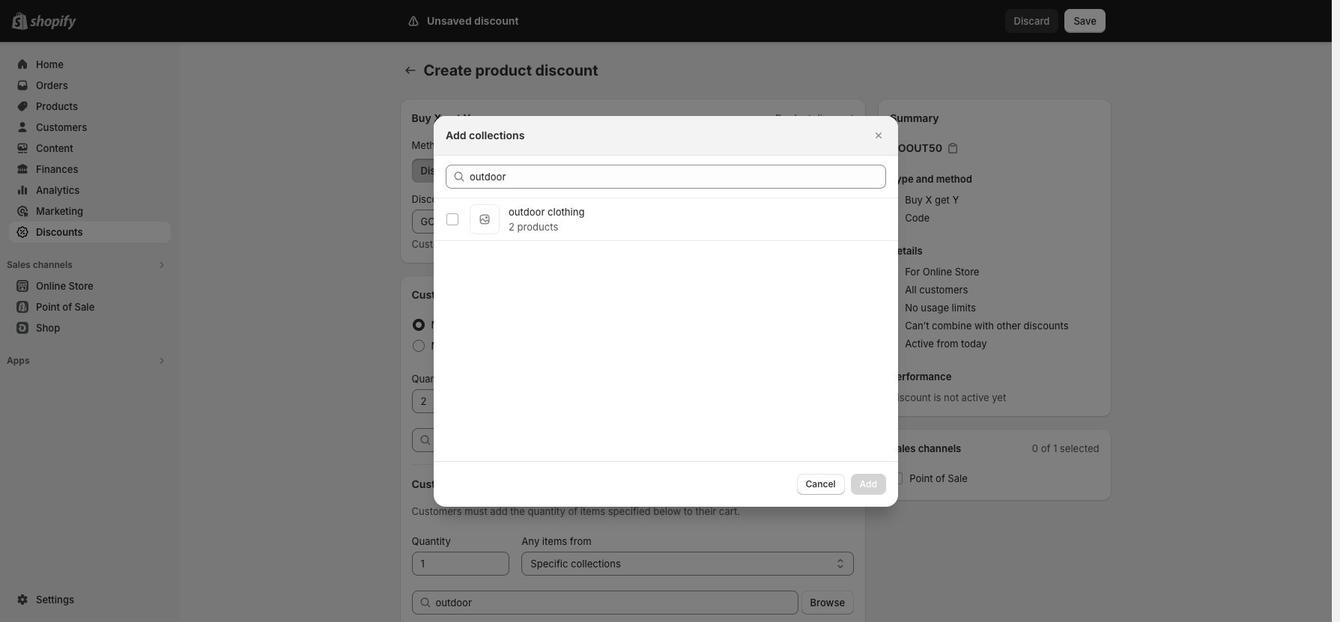 Task type: locate. For each thing, give the bounding box(es) containing it.
dialog
[[0, 116, 1333, 507]]



Task type: describe. For each thing, give the bounding box(es) containing it.
Search collections text field
[[470, 165, 887, 188]]

shopify image
[[30, 15, 76, 30]]



Task type: vqa. For each thing, say whether or not it's contained in the screenshot.
dialog
yes



